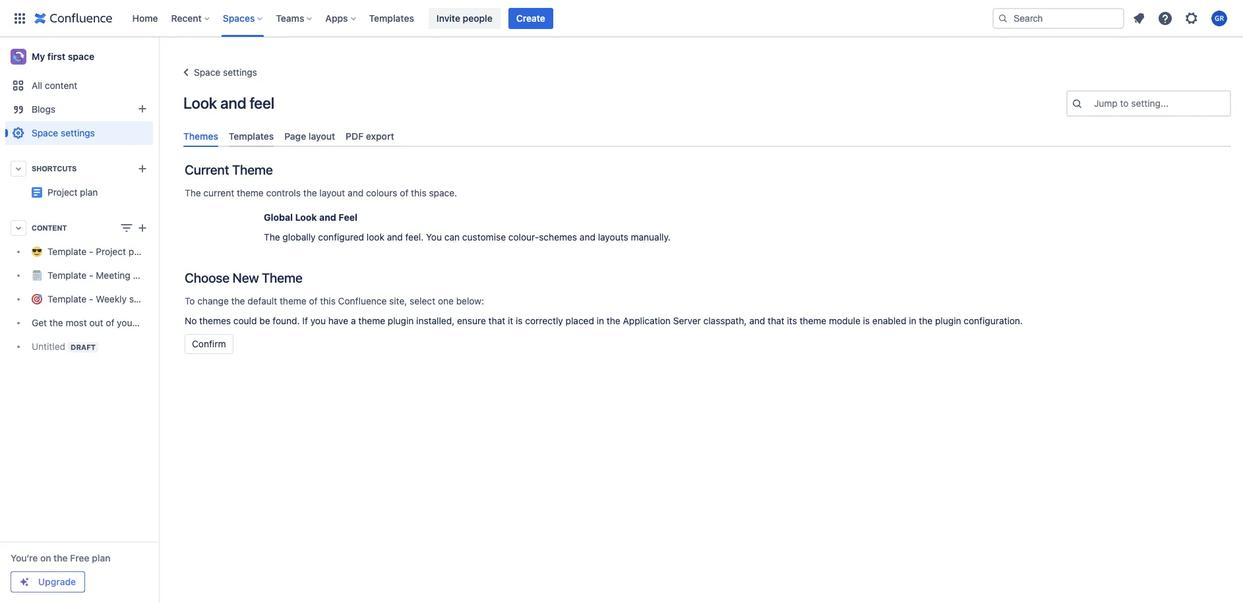 Task type: locate. For each thing, give the bounding box(es) containing it.
you
[[426, 232, 442, 243]]

1 - from the top
[[89, 246, 93, 258]]

0 horizontal spatial settings
[[61, 127, 95, 139]]

invite
[[437, 12, 461, 23]]

0 vertical spatial template
[[48, 246, 87, 258]]

templates inside tab list
[[229, 131, 274, 142]]

template - project plan image
[[32, 187, 42, 198]]

jump
[[1095, 98, 1118, 109]]

get
[[32, 318, 47, 329]]

1 horizontal spatial space settings link
[[178, 65, 257, 81]]

space inside tree
[[162, 318, 188, 329]]

templates link down feel
[[224, 125, 279, 147]]

theme up controls at the top left
[[232, 162, 273, 178]]

current theme
[[185, 162, 273, 178]]

settings down blogs link
[[61, 127, 95, 139]]

themes link
[[178, 125, 224, 147]]

1 template from the top
[[48, 246, 87, 258]]

theme
[[237, 188, 264, 199], [280, 296, 307, 307], [359, 316, 385, 327], [800, 316, 827, 327]]

2 template from the top
[[48, 270, 87, 281]]

1 horizontal spatial the
[[264, 232, 280, 243]]

this
[[411, 188, 427, 199], [320, 296, 336, 307]]

0 horizontal spatial of
[[106, 318, 114, 329]]

project down shortcuts
[[48, 187, 78, 198]]

correctly
[[526, 316, 563, 327]]

1 horizontal spatial in
[[910, 316, 917, 327]]

space settings up look and feel
[[194, 67, 257, 78]]

theme right 'a'
[[359, 316, 385, 327]]

1 horizontal spatial plugin
[[936, 316, 962, 327]]

template down content "dropdown button"
[[48, 246, 87, 258]]

plan right free
[[92, 553, 111, 564]]

0 horizontal spatial project plan
[[48, 187, 98, 198]]

apps button
[[322, 8, 361, 29]]

plan
[[186, 181, 204, 193], [80, 187, 98, 198], [129, 246, 147, 258], [92, 553, 111, 564]]

None submit
[[185, 335, 233, 355]]

plugin left the configuration.
[[936, 316, 962, 327]]

pdf
[[346, 131, 364, 142]]

template inside template - weekly status report link
[[48, 294, 87, 305]]

global element
[[8, 0, 991, 37]]

0 vertical spatial this
[[411, 188, 427, 199]]

application
[[623, 316, 671, 327]]

the current theme controls the layout and colours of this space.
[[185, 188, 457, 199]]

manually.
[[631, 232, 671, 243]]

all content
[[32, 80, 77, 91]]

customise
[[463, 232, 506, 243]]

0 horizontal spatial look
[[183, 94, 217, 112]]

0 horizontal spatial the
[[185, 188, 201, 199]]

feel.
[[406, 232, 424, 243]]

theme up found.
[[280, 296, 307, 307]]

1 horizontal spatial look
[[295, 212, 317, 223]]

that left it
[[489, 316, 506, 327]]

project inside the 'project plan' link
[[153, 181, 183, 193]]

teams
[[276, 12, 304, 23]]

1 horizontal spatial is
[[864, 316, 871, 327]]

this up you
[[320, 296, 336, 307]]

if
[[303, 316, 308, 327]]

space down report at the left of the page
[[162, 318, 188, 329]]

1 horizontal spatial space
[[162, 318, 188, 329]]

1 vertical spatial look
[[295, 212, 317, 223]]

look up globally
[[295, 212, 317, 223]]

the
[[303, 188, 317, 199], [231, 296, 245, 307], [607, 316, 621, 327], [920, 316, 933, 327], [49, 318, 63, 329], [54, 553, 68, 564]]

space
[[68, 51, 94, 62], [162, 318, 188, 329]]

tree containing template - project plan
[[5, 240, 188, 359]]

1 vertical spatial space
[[32, 127, 58, 139]]

in
[[597, 316, 605, 327], [910, 316, 917, 327]]

the down global at the top left
[[264, 232, 280, 243]]

1 vertical spatial of
[[309, 296, 318, 307]]

project plan for the 'project plan' link underneath shortcuts dropdown button
[[48, 187, 98, 198]]

0 vertical spatial layout
[[309, 131, 335, 142]]

template - project plan link
[[5, 240, 153, 264]]

plugin
[[388, 316, 414, 327], [936, 316, 962, 327]]

this left space.
[[411, 188, 427, 199]]

is right it
[[516, 316, 523, 327]]

0 vertical spatial settings
[[223, 67, 257, 78]]

configuration.
[[964, 316, 1024, 327]]

page
[[285, 131, 306, 142]]

2 is from the left
[[864, 316, 871, 327]]

0 vertical spatial space
[[194, 67, 221, 78]]

project plan
[[153, 181, 204, 193], [48, 187, 98, 198]]

0 horizontal spatial plugin
[[388, 316, 414, 327]]

jump to setting...
[[1095, 98, 1169, 109]]

settings icon image
[[1185, 10, 1200, 26]]

project plan down current
[[153, 181, 204, 193]]

template - weekly status report link
[[5, 288, 184, 311]]

0 vertical spatial of
[[400, 188, 409, 199]]

confluence image
[[34, 10, 113, 26], [34, 10, 113, 26]]

2 vertical spatial template
[[48, 294, 87, 305]]

themes
[[199, 316, 231, 327]]

templates link right the apps popup button
[[365, 8, 418, 29]]

0 vertical spatial the
[[185, 188, 201, 199]]

- left weekly
[[89, 294, 93, 305]]

in right enabled
[[910, 316, 917, 327]]

1 vertical spatial space settings
[[32, 127, 95, 139]]

0 horizontal spatial that
[[489, 316, 506, 327]]

upgrade
[[38, 577, 76, 588]]

1 horizontal spatial settings
[[223, 67, 257, 78]]

page layout link
[[279, 125, 341, 147]]

the for global look and feel
[[264, 232, 280, 243]]

layout
[[309, 131, 335, 142], [320, 188, 345, 199]]

project plan down shortcuts dropdown button
[[48, 187, 98, 198]]

search image
[[998, 13, 1009, 23]]

in right the placed
[[597, 316, 605, 327]]

add shortcut image
[[135, 161, 150, 177]]

template up "most"
[[48, 294, 87, 305]]

of right out
[[106, 318, 114, 329]]

help icon image
[[1158, 10, 1174, 26]]

most
[[66, 318, 87, 329]]

global look and feel
[[264, 212, 358, 223]]

the for current theme
[[185, 188, 201, 199]]

the
[[185, 188, 201, 199], [264, 232, 280, 243]]

get the most out of your team space
[[32, 318, 188, 329]]

content
[[45, 80, 77, 91]]

your profile and preferences image
[[1212, 10, 1228, 26]]

1 horizontal spatial project plan
[[153, 181, 204, 193]]

space down blogs
[[32, 127, 58, 139]]

template down template - project plan link
[[48, 270, 87, 281]]

banner
[[0, 0, 1244, 37]]

1 horizontal spatial templates link
[[365, 8, 418, 29]]

spaces
[[223, 12, 255, 23]]

is
[[516, 316, 523, 327], [864, 316, 871, 327]]

3 - from the top
[[89, 294, 93, 305]]

choose new theme
[[185, 271, 303, 286]]

is right module
[[864, 316, 871, 327]]

0 horizontal spatial space settings link
[[5, 121, 153, 145]]

of right the colours
[[400, 188, 409, 199]]

theme right current
[[237, 188, 264, 199]]

feel
[[339, 212, 358, 223]]

look
[[367, 232, 385, 243]]

template inside template - meeting notes "link"
[[48, 270, 87, 281]]

- for weekly
[[89, 294, 93, 305]]

project for the 'project plan' link on top of change view icon
[[153, 181, 183, 193]]

template
[[48, 246, 87, 258], [48, 270, 87, 281], [48, 294, 87, 305]]

theme up default
[[262, 271, 303, 286]]

found.
[[273, 316, 300, 327]]

team
[[138, 318, 160, 329]]

of inside tree
[[106, 318, 114, 329]]

new
[[233, 271, 259, 286]]

plan down current
[[186, 181, 204, 193]]

templates right the apps popup button
[[369, 12, 414, 23]]

look
[[183, 94, 217, 112], [295, 212, 317, 223]]

3 template from the top
[[48, 294, 87, 305]]

space up look and feel
[[194, 67, 221, 78]]

of
[[400, 188, 409, 199], [309, 296, 318, 307], [106, 318, 114, 329]]

project plan link up change view icon
[[5, 181, 204, 205]]

you
[[311, 316, 326, 327]]

1 vertical spatial settings
[[61, 127, 95, 139]]

0 horizontal spatial templates
[[229, 131, 274, 142]]

0 vertical spatial space settings link
[[178, 65, 257, 81]]

globally
[[283, 232, 316, 243]]

2 vertical spatial of
[[106, 318, 114, 329]]

current
[[185, 162, 229, 178]]

0 vertical spatial theme
[[232, 162, 273, 178]]

can
[[445, 232, 460, 243]]

layout inside tab list
[[309, 131, 335, 142]]

1 horizontal spatial templates
[[369, 12, 414, 23]]

1 vertical spatial templates
[[229, 131, 274, 142]]

0 vertical spatial -
[[89, 246, 93, 258]]

project up meeting
[[96, 246, 126, 258]]

installed,
[[417, 316, 455, 327]]

templates
[[369, 12, 414, 23], [229, 131, 274, 142]]

choose
[[185, 271, 230, 286]]

project left current
[[153, 181, 183, 193]]

default
[[248, 296, 277, 307]]

project plan link down shortcuts dropdown button
[[48, 187, 98, 198]]

0 horizontal spatial this
[[320, 296, 336, 307]]

0 horizontal spatial space
[[68, 51, 94, 62]]

1 vertical spatial theme
[[262, 271, 303, 286]]

template for template - meeting notes
[[48, 270, 87, 281]]

pdf export
[[346, 131, 394, 142]]

tree
[[5, 240, 188, 359]]

untitled draft
[[32, 341, 96, 352]]

tree inside space element
[[5, 240, 188, 359]]

2 - from the top
[[89, 270, 93, 281]]

- up template - meeting notes "link"
[[89, 246, 93, 258]]

recent
[[171, 12, 202, 23]]

templates down feel
[[229, 131, 274, 142]]

project
[[153, 181, 183, 193], [48, 187, 78, 198], [96, 246, 126, 258]]

0 horizontal spatial project
[[48, 187, 78, 198]]

project for the 'project plan' link underneath shortcuts dropdown button
[[48, 187, 78, 198]]

0 horizontal spatial space settings
[[32, 127, 95, 139]]

premium image
[[19, 577, 30, 588]]

you're on the free plan
[[11, 553, 111, 564]]

2 vertical spatial -
[[89, 294, 93, 305]]

the left current
[[185, 188, 201, 199]]

space settings link up shortcuts dropdown button
[[5, 121, 153, 145]]

0 vertical spatial templates
[[369, 12, 414, 23]]

0 horizontal spatial is
[[516, 316, 523, 327]]

you're
[[11, 553, 38, 564]]

templates link
[[365, 8, 418, 29], [224, 125, 279, 147]]

1 vertical spatial the
[[264, 232, 280, 243]]

1 vertical spatial template
[[48, 270, 87, 281]]

plugin down site,
[[388, 316, 414, 327]]

1 horizontal spatial project
[[96, 246, 126, 258]]

spaces button
[[219, 8, 268, 29]]

0 horizontal spatial templates link
[[224, 125, 279, 147]]

a
[[351, 316, 356, 327]]

that left its
[[768, 316, 785, 327]]

layout up feel
[[320, 188, 345, 199]]

1 vertical spatial this
[[320, 296, 336, 307]]

feel
[[250, 94, 275, 112]]

look up themes
[[183, 94, 217, 112]]

- inside "link"
[[89, 270, 93, 281]]

1 horizontal spatial this
[[411, 188, 427, 199]]

0 vertical spatial templates link
[[365, 8, 418, 29]]

create a blog image
[[135, 101, 150, 117]]

1 horizontal spatial of
[[309, 296, 318, 307]]

1 vertical spatial space
[[162, 318, 188, 329]]

space settings
[[194, 67, 257, 78], [32, 127, 95, 139]]

theme
[[232, 162, 273, 178], [262, 271, 303, 286]]

of up you
[[309, 296, 318, 307]]

layout right page
[[309, 131, 335, 142]]

1 vertical spatial -
[[89, 270, 93, 281]]

settings up look and feel
[[223, 67, 257, 78]]

tab list
[[178, 125, 1237, 147]]

0 vertical spatial space settings
[[194, 67, 257, 78]]

plan down create a page image
[[129, 246, 147, 258]]

select
[[410, 296, 436, 307]]

space settings down blogs link
[[32, 127, 95, 139]]

0 horizontal spatial in
[[597, 316, 605, 327]]

space settings link up look and feel
[[178, 65, 257, 81]]

- left meeting
[[89, 270, 93, 281]]

banner containing home
[[0, 0, 1244, 37]]

2 horizontal spatial project
[[153, 181, 183, 193]]

2 plugin from the left
[[936, 316, 962, 327]]

1 horizontal spatial that
[[768, 316, 785, 327]]

pdf export link
[[341, 125, 400, 147]]

space right first
[[68, 51, 94, 62]]

my first space link
[[5, 44, 153, 70]]

1 horizontal spatial space
[[194, 67, 221, 78]]

template inside template - project plan link
[[48, 246, 87, 258]]



Task type: describe. For each thing, give the bounding box(es) containing it.
configured
[[318, 232, 364, 243]]

the right on at the left of the page
[[54, 553, 68, 564]]

template - project plan
[[48, 246, 147, 258]]

apps
[[326, 12, 348, 23]]

collapse sidebar image
[[144, 44, 173, 70]]

template - weekly status report
[[48, 294, 184, 305]]

to
[[1121, 98, 1130, 109]]

themes
[[183, 131, 218, 142]]

blogs link
[[5, 98, 153, 121]]

1 plugin from the left
[[388, 316, 414, 327]]

invite people
[[437, 12, 493, 23]]

to change the default theme of this confluence site, select one below:
[[185, 296, 484, 307]]

0 vertical spatial look
[[183, 94, 217, 112]]

1 vertical spatial layout
[[320, 188, 345, 199]]

classpath,
[[704, 316, 747, 327]]

project plan for the 'project plan' link on top of change view icon
[[153, 181, 204, 193]]

get the most out of your team space link
[[5, 311, 188, 335]]

all
[[32, 80, 42, 91]]

- for meeting
[[89, 270, 93, 281]]

have
[[329, 316, 349, 327]]

plan down shortcuts dropdown button
[[80, 187, 98, 198]]

templates inside global element
[[369, 12, 414, 23]]

home link
[[128, 8, 162, 29]]

settings inside space element
[[61, 127, 95, 139]]

your
[[117, 318, 136, 329]]

- for project
[[89, 246, 93, 258]]

draft
[[71, 343, 96, 352]]

space settings inside space element
[[32, 127, 95, 139]]

all content link
[[5, 74, 153, 98]]

controls
[[266, 188, 301, 199]]

Search settings text field
[[1095, 97, 1097, 110]]

1 is from the left
[[516, 316, 523, 327]]

space.
[[429, 188, 457, 199]]

enabled
[[873, 316, 907, 327]]

the right get
[[49, 318, 63, 329]]

be
[[260, 316, 270, 327]]

recent button
[[167, 8, 215, 29]]

below:
[[456, 296, 484, 307]]

the globally configured look and feel. you can customise colour-schemes and layouts manually.
[[264, 232, 671, 243]]

template - meeting notes
[[48, 270, 157, 281]]

one
[[438, 296, 454, 307]]

setting...
[[1132, 98, 1169, 109]]

meeting
[[96, 270, 130, 281]]

1 that from the left
[[489, 316, 506, 327]]

module
[[830, 316, 861, 327]]

it
[[508, 316, 514, 327]]

2 that from the left
[[768, 316, 785, 327]]

export
[[366, 131, 394, 142]]

free
[[70, 553, 89, 564]]

space element
[[0, 37, 204, 604]]

create
[[517, 12, 546, 23]]

on
[[40, 553, 51, 564]]

weekly
[[96, 294, 127, 305]]

page layout
[[285, 131, 335, 142]]

1 vertical spatial space settings link
[[5, 121, 153, 145]]

my
[[32, 51, 45, 62]]

the right enabled
[[920, 316, 933, 327]]

people
[[463, 12, 493, 23]]

change view image
[[119, 220, 135, 236]]

site,
[[389, 296, 407, 307]]

first
[[47, 51, 66, 62]]

content
[[32, 224, 67, 232]]

1 in from the left
[[597, 316, 605, 327]]

upgrade button
[[11, 573, 84, 593]]

create a page image
[[135, 220, 150, 236]]

global
[[264, 212, 293, 223]]

template - meeting notes link
[[5, 264, 157, 288]]

its
[[788, 316, 798, 327]]

untitled
[[32, 341, 65, 352]]

0 horizontal spatial space
[[32, 127, 58, 139]]

1 vertical spatial templates link
[[224, 125, 279, 147]]

server
[[674, 316, 701, 327]]

to
[[185, 296, 195, 307]]

colours
[[366, 188, 398, 199]]

2 in from the left
[[910, 316, 917, 327]]

out
[[89, 318, 103, 329]]

blogs
[[32, 104, 56, 115]]

ensure
[[457, 316, 486, 327]]

theme right its
[[800, 316, 827, 327]]

plan inside tree
[[129, 246, 147, 258]]

status
[[129, 294, 155, 305]]

Search field
[[993, 8, 1125, 29]]

template for template - project plan
[[48, 246, 87, 258]]

content button
[[5, 216, 153, 240]]

home
[[132, 12, 158, 23]]

layouts
[[598, 232, 629, 243]]

my first space
[[32, 51, 94, 62]]

change
[[197, 296, 229, 307]]

tab list containing themes
[[178, 125, 1237, 147]]

appswitcher icon image
[[12, 10, 28, 26]]

the up could
[[231, 296, 245, 307]]

look and feel
[[183, 94, 275, 112]]

no themes could be found. if you have a theme plugin installed, ensure that it is correctly placed in the application server classpath, and that its theme module is enabled in the plugin configuration.
[[185, 316, 1024, 327]]

project inside template - project plan link
[[96, 246, 126, 258]]

1 horizontal spatial space settings
[[194, 67, 257, 78]]

notes
[[133, 270, 157, 281]]

2 horizontal spatial of
[[400, 188, 409, 199]]

template for template - weekly status report
[[48, 294, 87, 305]]

the left application
[[607, 316, 621, 327]]

create link
[[509, 8, 554, 29]]

colour-
[[509, 232, 539, 243]]

the up global look and feel
[[303, 188, 317, 199]]

0 vertical spatial space
[[68, 51, 94, 62]]

notification icon image
[[1132, 10, 1148, 26]]

schemes
[[539, 232, 578, 243]]



Task type: vqa. For each thing, say whether or not it's contained in the screenshot.
the Home
yes



